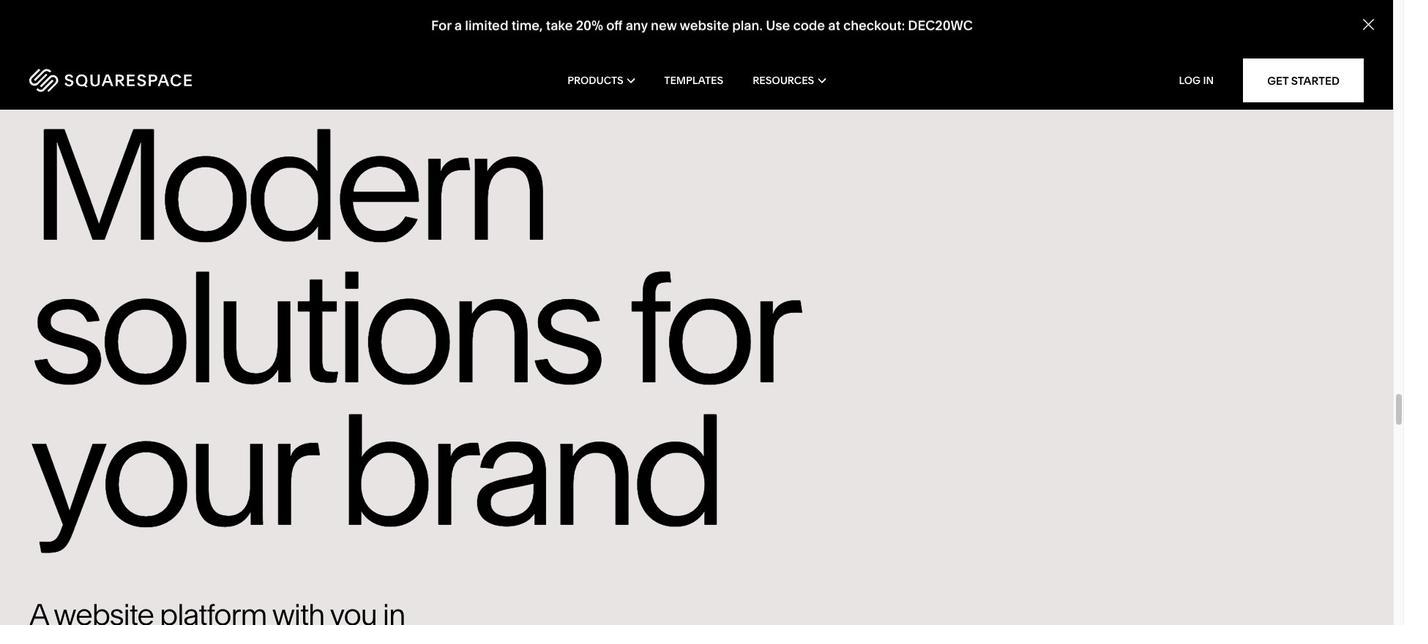 Task type: vqa. For each thing, say whether or not it's contained in the screenshot.
DEC20WC
yes



Task type: locate. For each thing, give the bounding box(es) containing it.
get started
[[1267, 74, 1340, 87]]

log             in link
[[1179, 74, 1214, 87]]

modern solutions for your brand
[[29, 91, 791, 565]]

dec20wc
[[908, 17, 973, 34]]

get started link
[[1243, 59, 1364, 102]]

limited
[[465, 17, 508, 34]]

use
[[766, 17, 790, 34]]

20%
[[576, 17, 603, 34]]

squarespace logo image
[[29, 69, 192, 92]]

solutions
[[29, 233, 598, 422]]

time,
[[511, 17, 543, 34]]

templates link
[[664, 51, 723, 110]]

new
[[651, 17, 677, 34]]

in
[[1203, 74, 1214, 87]]

for
[[431, 17, 451, 34]]

log             in
[[1179, 74, 1214, 87]]

any
[[626, 17, 648, 34]]

squarespace logo link
[[29, 69, 296, 92]]



Task type: describe. For each thing, give the bounding box(es) containing it.
code
[[793, 17, 825, 34]]

a
[[455, 17, 462, 34]]

modern
[[29, 91, 545, 280]]

off
[[606, 17, 623, 34]]

brand
[[337, 376, 720, 565]]

log
[[1179, 74, 1201, 87]]

resources
[[753, 74, 814, 87]]

for
[[627, 233, 791, 422]]

templates
[[664, 74, 723, 87]]

take
[[546, 17, 573, 34]]

at
[[828, 17, 840, 34]]

products button
[[568, 51, 635, 110]]

checkout:
[[843, 17, 905, 34]]

plan.
[[732, 17, 763, 34]]

website
[[680, 17, 729, 34]]

resources button
[[753, 51, 826, 110]]

get
[[1267, 74, 1289, 87]]

for a limited time, take 20% off any new website plan. use code at checkout: dec20wc
[[431, 17, 973, 34]]

products
[[568, 74, 623, 87]]

started
[[1291, 74, 1340, 87]]

your
[[29, 376, 309, 565]]



